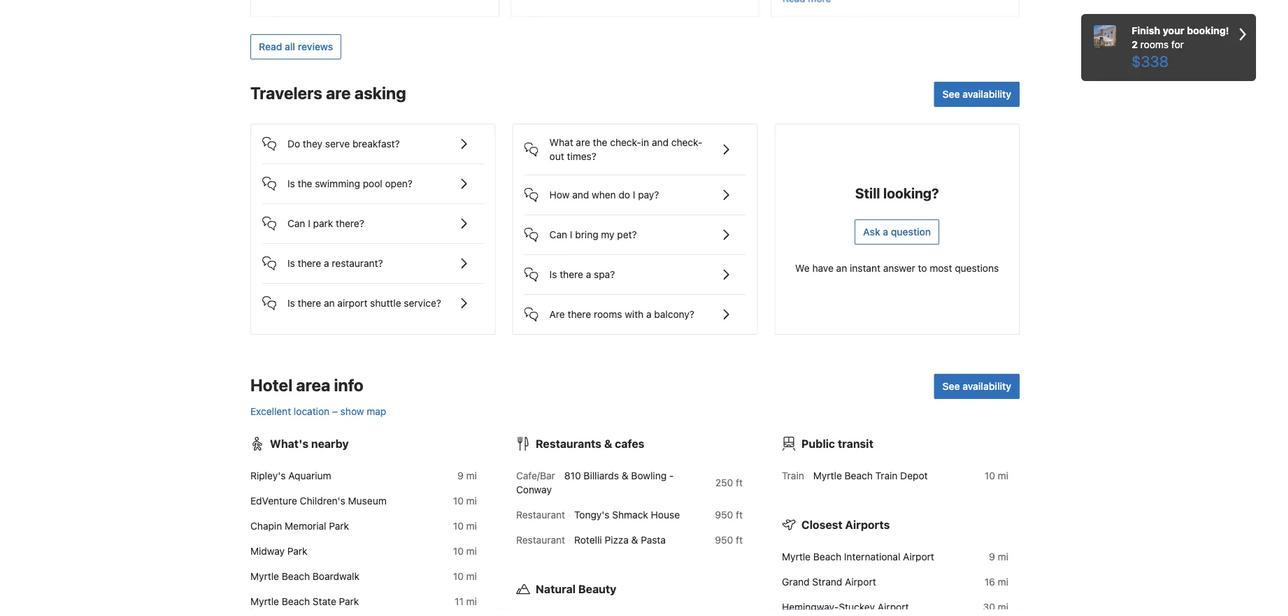 Task type: vqa. For each thing, say whether or not it's contained in the screenshot.
the inside the 'What are the check-in and check- out times?'
yes



Task type: locate. For each thing, give the bounding box(es) containing it.
availability
[[963, 88, 1012, 100], [963, 381, 1012, 393]]

a right ask
[[884, 226, 889, 238]]

myrtle up grand on the bottom of the page
[[782, 552, 811, 563]]

how and when do i pay? button
[[525, 176, 746, 204]]

&
[[605, 438, 613, 451], [622, 471, 629, 482], [632, 535, 639, 547]]

1 horizontal spatial i
[[570, 229, 573, 241]]

1 ft from the top
[[736, 478, 743, 489]]

swimming
[[315, 178, 360, 190]]

2 availability from the top
[[963, 381, 1012, 393]]

and right in
[[652, 137, 669, 148]]

0 vertical spatial 9 mi
[[458, 471, 477, 482]]

1 horizontal spatial are
[[576, 137, 591, 148]]

children's
[[300, 496, 346, 507]]

2 vertical spatial park
[[339, 597, 359, 608]]

myrtle beach train depot
[[814, 471, 928, 482]]

1 horizontal spatial check-
[[672, 137, 703, 148]]

2 vertical spatial &
[[632, 535, 639, 547]]

check- up how and when do i pay? button
[[610, 137, 642, 148]]

1 vertical spatial ft
[[736, 510, 743, 521]]

an inside button
[[324, 298, 335, 309]]

strand
[[813, 577, 843, 588]]

1 vertical spatial 950
[[716, 535, 734, 547]]

myrtle for myrtle beach international airport
[[782, 552, 811, 563]]

restaurant left rotelli
[[517, 535, 565, 547]]

can for can i bring my pet?
[[550, 229, 568, 241]]

2 vertical spatial ft
[[736, 535, 743, 547]]

0 vertical spatial the
[[593, 137, 608, 148]]

there for are there rooms with a balcony?
[[568, 309, 592, 320]]

mi
[[467, 471, 477, 482], [998, 471, 1009, 482], [467, 496, 477, 507], [467, 521, 477, 533], [467, 546, 477, 558], [998, 552, 1009, 563], [467, 571, 477, 583], [998, 577, 1009, 588], [467, 597, 477, 608]]

museum
[[348, 496, 387, 507]]

2 restaurant from the top
[[517, 535, 565, 547]]

1 horizontal spatial an
[[837, 263, 848, 274]]

there for is there a spa?
[[560, 269, 584, 281]]

1 horizontal spatial can
[[550, 229, 568, 241]]

1 vertical spatial see availability
[[943, 381, 1012, 393]]

0 horizontal spatial are
[[326, 83, 351, 103]]

beach down myrtle beach boardwalk
[[282, 597, 310, 608]]

mi for museum
[[467, 496, 477, 507]]

is down is there a restaurant?
[[288, 298, 295, 309]]

and right how
[[573, 189, 589, 201]]

250 ft
[[716, 478, 743, 489]]

all
[[285, 41, 295, 52]]

1 vertical spatial rooms
[[594, 309, 623, 320]]

natural beauty
[[536, 583, 617, 597]]

a
[[884, 226, 889, 238], [324, 258, 329, 269], [586, 269, 592, 281], [647, 309, 652, 320]]

rotelli pizza & pasta
[[575, 535, 666, 547]]

park down chapin memorial park
[[288, 546, 308, 558]]

house
[[651, 510, 680, 521]]

10 mi for boardwalk
[[453, 571, 477, 583]]

aquarium
[[289, 471, 331, 482]]

i right do at the left top of page
[[633, 189, 636, 201]]

10 mi for park
[[453, 521, 477, 533]]

0 vertical spatial 950
[[716, 510, 734, 521]]

see availability for info
[[943, 381, 1012, 393]]

see for info
[[943, 381, 961, 393]]

1 950 ft from the top
[[716, 510, 743, 521]]

beach up strand
[[814, 552, 842, 563]]

0 vertical spatial ft
[[736, 478, 743, 489]]

an right "have" at the top
[[837, 263, 848, 274]]

a right with at the bottom
[[647, 309, 652, 320]]

info
[[334, 376, 364, 395]]

10 for museum
[[453, 496, 464, 507]]

950 for tongy's shmack house
[[716, 510, 734, 521]]

1 vertical spatial see availability button
[[935, 374, 1020, 400]]

can
[[288, 218, 305, 229], [550, 229, 568, 241]]

in
[[642, 137, 650, 148]]

0 horizontal spatial airport
[[845, 577, 877, 588]]

& left the cafes
[[605, 438, 613, 451]]

1 vertical spatial &
[[622, 471, 629, 482]]

check- right in
[[672, 137, 703, 148]]

0 vertical spatial and
[[652, 137, 669, 148]]

rooms
[[1141, 39, 1170, 50], [594, 309, 623, 320]]

11
[[455, 597, 464, 608]]

11 mi
[[455, 597, 477, 608]]

0 horizontal spatial check-
[[610, 137, 642, 148]]

2 check- from the left
[[672, 137, 703, 148]]

2 950 from the top
[[716, 535, 734, 547]]

$338
[[1132, 52, 1169, 70]]

a left restaurant?
[[324, 258, 329, 269]]

2 see availability button from the top
[[935, 374, 1020, 400]]

0 horizontal spatial &
[[605, 438, 613, 451]]

1 train from the left
[[782, 471, 805, 482]]

is there a spa?
[[550, 269, 615, 281]]

beach up 'myrtle beach state park'
[[282, 571, 310, 583]]

shuttle
[[370, 298, 401, 309]]

mi for boardwalk
[[467, 571, 477, 583]]

& right 'billiards'
[[622, 471, 629, 482]]

1 vertical spatial are
[[576, 137, 591, 148]]

9 mi left cafe/bar
[[458, 471, 477, 482]]

is down can i park there?
[[288, 258, 295, 269]]

1 see availability from the top
[[943, 88, 1012, 100]]

0 vertical spatial an
[[837, 263, 848, 274]]

park right state
[[339, 597, 359, 608]]

0 horizontal spatial rooms
[[594, 309, 623, 320]]

is there a spa? button
[[525, 255, 746, 283]]

is for is the swimming pool open?
[[288, 178, 295, 190]]

excellent
[[251, 406, 291, 418]]

is up 'are' at left
[[550, 269, 557, 281]]

are inside "what are the check-in and check- out times?"
[[576, 137, 591, 148]]

1 horizontal spatial rooms
[[1141, 39, 1170, 50]]

beach
[[845, 471, 873, 482], [814, 552, 842, 563], [282, 571, 310, 583], [282, 597, 310, 608]]

myrtle beach international airport
[[782, 552, 935, 563]]

950 for rotelli pizza & pasta
[[716, 535, 734, 547]]

there left airport
[[298, 298, 321, 309]]

with
[[625, 309, 644, 320]]

can left park
[[288, 218, 305, 229]]

–
[[332, 406, 338, 418]]

how and when do i pay?
[[550, 189, 660, 201]]

2 horizontal spatial &
[[632, 535, 639, 547]]

1 vertical spatial restaurant
[[517, 535, 565, 547]]

1 vertical spatial availability
[[963, 381, 1012, 393]]

2 ft from the top
[[736, 510, 743, 521]]

see availability button for hotel area info
[[935, 374, 1020, 400]]

for
[[1172, 39, 1185, 50]]

restaurant down conway
[[517, 510, 565, 521]]

there right 'are' at left
[[568, 309, 592, 320]]

& inside 810 billiards & bowling - conway
[[622, 471, 629, 482]]

1 horizontal spatial airport
[[904, 552, 935, 563]]

is for is there an airport shuttle service?
[[288, 298, 295, 309]]

an left airport
[[324, 298, 335, 309]]

the up 'times?'
[[593, 137, 608, 148]]

are
[[326, 83, 351, 103], [576, 137, 591, 148]]

0 horizontal spatial i
[[308, 218, 311, 229]]

1 vertical spatial see
[[943, 381, 961, 393]]

see availability button
[[935, 82, 1020, 107], [935, 374, 1020, 400]]

can left bring
[[550, 229, 568, 241]]

i left bring
[[570, 229, 573, 241]]

times?
[[567, 151, 597, 162]]

shmack
[[613, 510, 649, 521]]

state
[[313, 597, 337, 608]]

beach for international
[[814, 552, 842, 563]]

bring
[[576, 229, 599, 241]]

9 mi up 16 mi on the right of the page
[[990, 552, 1009, 563]]

0 horizontal spatial can
[[288, 218, 305, 229]]

2 950 ft from the top
[[716, 535, 743, 547]]

1 vertical spatial 9 mi
[[990, 552, 1009, 563]]

see availability button for travelers are asking
[[935, 82, 1020, 107]]

depot
[[901, 471, 928, 482]]

is the swimming pool open? button
[[262, 164, 484, 192]]

0 vertical spatial see
[[943, 88, 961, 100]]

rooms inside finish your booking! 2 rooms for $338
[[1141, 39, 1170, 50]]

1 check- from the left
[[610, 137, 642, 148]]

1 950 from the top
[[716, 510, 734, 521]]

1 horizontal spatial and
[[652, 137, 669, 148]]

1 horizontal spatial 9 mi
[[990, 552, 1009, 563]]

is for is there a restaurant?
[[288, 258, 295, 269]]

park down children's
[[329, 521, 349, 533]]

there for is there a restaurant?
[[298, 258, 321, 269]]

train
[[782, 471, 805, 482], [876, 471, 898, 482]]

1 horizontal spatial &
[[622, 471, 629, 482]]

there down park
[[298, 258, 321, 269]]

are for asking
[[326, 83, 351, 103]]

the left swimming
[[298, 178, 312, 190]]

spa?
[[594, 269, 615, 281]]

1 vertical spatial an
[[324, 298, 335, 309]]

your
[[1164, 25, 1185, 36]]

1 vertical spatial 950 ft
[[716, 535, 743, 547]]

i left park
[[308, 218, 311, 229]]

natural
[[536, 583, 576, 597]]

out
[[550, 151, 565, 162]]

grand strand airport
[[782, 577, 877, 588]]

2 see from the top
[[943, 381, 961, 393]]

airport down myrtle beach international airport
[[845, 577, 877, 588]]

1 vertical spatial park
[[288, 546, 308, 558]]

0 vertical spatial availability
[[963, 88, 1012, 100]]

read all reviews button
[[251, 34, 342, 59]]

& right pizza
[[632, 535, 639, 547]]

area
[[296, 376, 331, 395]]

an for airport
[[324, 298, 335, 309]]

myrtle down public
[[814, 471, 843, 482]]

read all reviews
[[259, 41, 333, 52]]

0 horizontal spatial and
[[573, 189, 589, 201]]

read
[[259, 41, 282, 52]]

train down public
[[782, 471, 805, 482]]

chapin
[[251, 521, 282, 533]]

beach for boardwalk
[[282, 571, 310, 583]]

closest airports
[[802, 519, 890, 532]]

0 horizontal spatial 9 mi
[[458, 471, 477, 482]]

breakfast?
[[353, 138, 400, 150]]

950 ft for rotelli pizza & pasta
[[716, 535, 743, 547]]

1 horizontal spatial 9
[[990, 552, 996, 563]]

3 ft from the top
[[736, 535, 743, 547]]

do they serve breakfast? button
[[262, 124, 484, 152]]

1 see from the top
[[943, 88, 961, 100]]

see
[[943, 88, 961, 100], [943, 381, 961, 393]]

pizza
[[605, 535, 629, 547]]

a inside button
[[884, 226, 889, 238]]

9
[[458, 471, 464, 482], [990, 552, 996, 563]]

hotel
[[251, 376, 293, 395]]

are left asking
[[326, 83, 351, 103]]

0 vertical spatial see availability button
[[935, 82, 1020, 107]]

most
[[930, 263, 953, 274]]

0 vertical spatial restaurant
[[517, 510, 565, 521]]

myrtle down 'midway'
[[251, 571, 279, 583]]

edventure
[[251, 496, 297, 507]]

1 availability from the top
[[963, 88, 1012, 100]]

1 see availability button from the top
[[935, 82, 1020, 107]]

950 ft
[[716, 510, 743, 521], [716, 535, 743, 547]]

0 horizontal spatial train
[[782, 471, 805, 482]]

beach down transit
[[845, 471, 873, 482]]

1 restaurant from the top
[[517, 510, 565, 521]]

1 horizontal spatial the
[[593, 137, 608, 148]]

when
[[592, 189, 616, 201]]

0 horizontal spatial the
[[298, 178, 312, 190]]

rooms left with at the bottom
[[594, 309, 623, 320]]

1 vertical spatial and
[[573, 189, 589, 201]]

10 for park
[[453, 521, 464, 533]]

0 horizontal spatial 9
[[458, 471, 464, 482]]

0 vertical spatial &
[[605, 438, 613, 451]]

myrtle down myrtle beach boardwalk
[[251, 597, 279, 608]]

an
[[837, 263, 848, 274], [324, 298, 335, 309]]

are
[[550, 309, 565, 320]]

excellent location – show map
[[251, 406, 387, 418]]

finish your booking! 2 rooms for $338
[[1132, 25, 1230, 70]]

2 see availability from the top
[[943, 381, 1012, 393]]

is down do
[[288, 178, 295, 190]]

beach for train
[[845, 471, 873, 482]]

is the swimming pool open?
[[288, 178, 413, 190]]

midway park
[[251, 546, 308, 558]]

1 horizontal spatial train
[[876, 471, 898, 482]]

myrtle for myrtle beach train depot
[[814, 471, 843, 482]]

0 vertical spatial rooms
[[1141, 39, 1170, 50]]

tongy's
[[575, 510, 610, 521]]

myrtle for myrtle beach boardwalk
[[251, 571, 279, 583]]

there for is there an airport shuttle service?
[[298, 298, 321, 309]]

i for is the swimming pool open?
[[308, 218, 311, 229]]

rooms down finish
[[1141, 39, 1170, 50]]

0 horizontal spatial an
[[324, 298, 335, 309]]

pasta
[[641, 535, 666, 547]]

train left depot
[[876, 471, 898, 482]]

are up 'times?'
[[576, 137, 591, 148]]

0 vertical spatial are
[[326, 83, 351, 103]]

0 vertical spatial 9
[[458, 471, 464, 482]]

0 vertical spatial 950 ft
[[716, 510, 743, 521]]

0 vertical spatial see availability
[[943, 88, 1012, 100]]

1 vertical spatial 9
[[990, 552, 996, 563]]

there left spa?
[[560, 269, 584, 281]]

airport right international on the right
[[904, 552, 935, 563]]



Task type: describe. For each thing, give the bounding box(es) containing it.
question
[[892, 226, 932, 238]]

reviews
[[298, 41, 333, 52]]

there?
[[336, 218, 364, 229]]

nearby
[[311, 438, 349, 451]]

restaurants & cafes
[[536, 438, 645, 451]]

250
[[716, 478, 734, 489]]

is for is there a spa?
[[550, 269, 557, 281]]

cafes
[[615, 438, 645, 451]]

myrtle for myrtle beach state park
[[251, 597, 279, 608]]

16 mi
[[985, 577, 1009, 588]]

hotel area info
[[251, 376, 364, 395]]

pool
[[363, 178, 383, 190]]

travelers are asking
[[251, 83, 406, 103]]

what
[[550, 137, 574, 148]]

chapin memorial park
[[251, 521, 349, 533]]

1 vertical spatial the
[[298, 178, 312, 190]]

pet?
[[618, 229, 637, 241]]

excellent location – show map link
[[251, 406, 387, 418]]

rightchevron image
[[1240, 24, 1247, 45]]

mi for international
[[998, 552, 1009, 563]]

bowling
[[632, 471, 667, 482]]

ask
[[864, 226, 881, 238]]

we
[[796, 263, 810, 274]]

park
[[313, 218, 333, 229]]

10 for boardwalk
[[453, 571, 464, 583]]

and inside "what are the check-in and check- out times?"
[[652, 137, 669, 148]]

950 ft for tongy's shmack house
[[716, 510, 743, 521]]

-
[[670, 471, 674, 482]]

9 for closest airports
[[990, 552, 996, 563]]

location
[[294, 406, 330, 418]]

see for asking
[[943, 88, 961, 100]]

do they serve breakfast?
[[288, 138, 400, 150]]

ask a question button
[[855, 220, 940, 245]]

edventure children's museum
[[251, 496, 387, 507]]

public
[[802, 438, 836, 451]]

ripley's aquarium
[[251, 471, 331, 482]]

ft for bowling
[[736, 478, 743, 489]]

ripley's
[[251, 471, 286, 482]]

midway
[[251, 546, 285, 558]]

& for billiards
[[622, 471, 629, 482]]

2 train from the left
[[876, 471, 898, 482]]

9 for what's nearby
[[458, 471, 464, 482]]

serve
[[325, 138, 350, 150]]

balcony?
[[655, 309, 695, 320]]

memorial
[[285, 521, 327, 533]]

10 mi for museum
[[453, 496, 477, 507]]

to
[[919, 263, 928, 274]]

beauty
[[579, 583, 617, 597]]

what's nearby
[[270, 438, 349, 451]]

see availability for asking
[[943, 88, 1012, 100]]

cafe/bar
[[517, 471, 556, 482]]

2
[[1132, 39, 1139, 50]]

show
[[341, 406, 364, 418]]

do
[[288, 138, 300, 150]]

service?
[[404, 298, 442, 309]]

looking?
[[884, 185, 940, 201]]

& for pizza
[[632, 535, 639, 547]]

open?
[[385, 178, 413, 190]]

we have an instant answer to most questions
[[796, 263, 1000, 274]]

9 mi for nearby
[[458, 471, 477, 482]]

have
[[813, 263, 834, 274]]

still
[[856, 185, 881, 201]]

closest
[[802, 519, 843, 532]]

booking!
[[1188, 25, 1230, 36]]

international
[[845, 552, 901, 563]]

how
[[550, 189, 570, 201]]

ft for pasta
[[736, 535, 743, 547]]

my
[[601, 229, 615, 241]]

0 vertical spatial park
[[329, 521, 349, 533]]

9 mi for airports
[[990, 552, 1009, 563]]

2 horizontal spatial i
[[633, 189, 636, 201]]

grand
[[782, 577, 810, 588]]

can i bring my pet?
[[550, 229, 637, 241]]

i for how and when do i pay?
[[570, 229, 573, 241]]

the inside "what are the check-in and check- out times?"
[[593, 137, 608, 148]]

restaurant for tongy's shmack house
[[517, 510, 565, 521]]

a left spa?
[[586, 269, 592, 281]]

tongy's shmack house
[[575, 510, 680, 521]]

can i bring my pet? button
[[525, 215, 746, 243]]

rooms inside button
[[594, 309, 623, 320]]

can for can i park there?
[[288, 218, 305, 229]]

0 vertical spatial airport
[[904, 552, 935, 563]]

beach for state
[[282, 597, 310, 608]]

810
[[565, 471, 581, 482]]

travelers
[[251, 83, 323, 103]]

restaurant?
[[332, 258, 383, 269]]

availability for hotel area info
[[963, 381, 1012, 393]]

mi for airport
[[998, 577, 1009, 588]]

pay?
[[638, 189, 660, 201]]

1 vertical spatial airport
[[845, 577, 877, 588]]

restaurant for rotelli pizza & pasta
[[517, 535, 565, 547]]

rotelli
[[575, 535, 602, 547]]

boardwalk
[[313, 571, 360, 583]]

map
[[367, 406, 387, 418]]

instant
[[850, 263, 881, 274]]

an for instant
[[837, 263, 848, 274]]

public transit
[[802, 438, 874, 451]]

are for the
[[576, 137, 591, 148]]

mi for state
[[467, 597, 477, 608]]

transit
[[838, 438, 874, 451]]

what are the check-in and check- out times? button
[[525, 124, 746, 164]]

airports
[[846, 519, 890, 532]]

810 billiards & bowling - conway
[[517, 471, 674, 496]]

availability for travelers are asking
[[963, 88, 1012, 100]]

mi for park
[[467, 521, 477, 533]]



